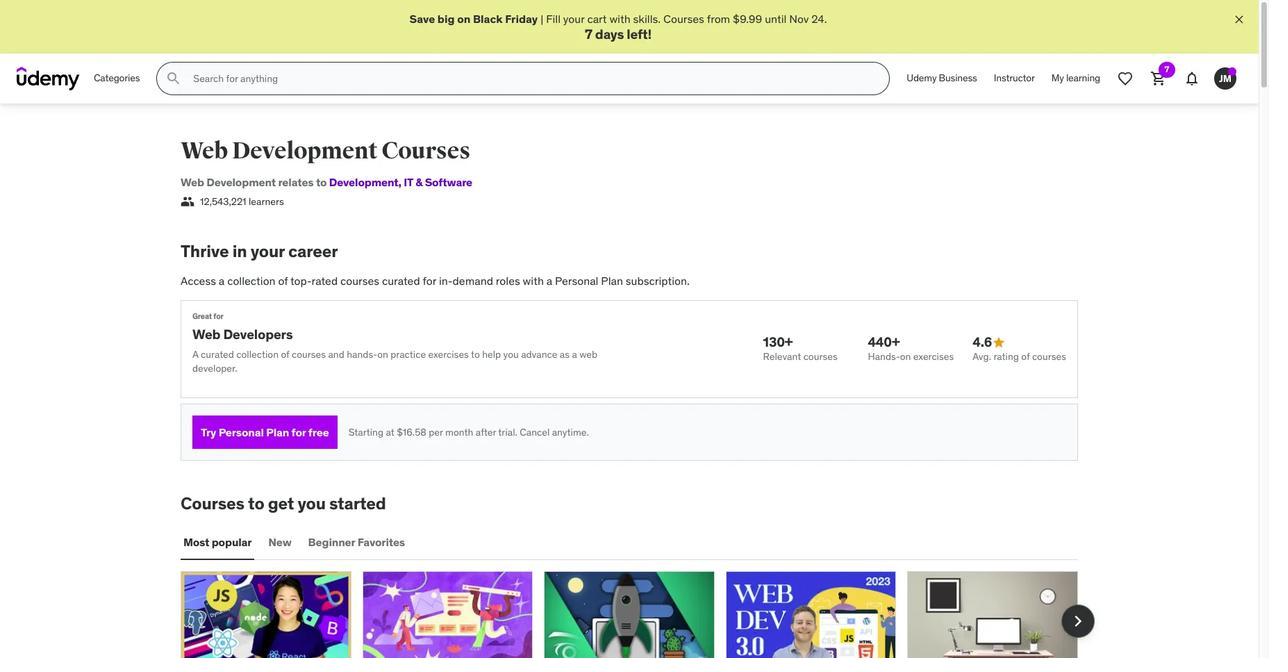 Task type: locate. For each thing, give the bounding box(es) containing it.
exercises right practice
[[428, 348, 469, 361]]

it
[[404, 175, 413, 189]]

curated
[[382, 274, 420, 288], [201, 348, 234, 361]]

curated up developer. on the left of the page
[[201, 348, 234, 361]]

beginner favorites button
[[306, 526, 408, 559]]

130+
[[764, 334, 793, 350]]

after
[[476, 426, 496, 438]]

a right access
[[219, 274, 225, 288]]

free
[[309, 425, 329, 439]]

2 horizontal spatial on
[[901, 350, 912, 363]]

most popular
[[183, 535, 252, 549]]

1 horizontal spatial 7
[[1165, 64, 1170, 75]]

0 horizontal spatial 7
[[585, 26, 593, 43]]

jm
[[1220, 72, 1232, 85]]

to left the get
[[248, 493, 265, 515]]

developers
[[223, 326, 293, 342]]

courses left from
[[664, 12, 705, 26]]

with inside 'thrive in your career' element
[[523, 274, 544, 288]]

1 horizontal spatial for
[[292, 425, 306, 439]]

2 vertical spatial for
[[292, 425, 306, 439]]

with right roles
[[523, 274, 544, 288]]

career
[[288, 241, 338, 262]]

you right the get
[[298, 493, 326, 515]]

categories button
[[85, 62, 148, 95]]

440+
[[868, 334, 900, 350]]

rating
[[994, 350, 1020, 363]]

for right the great
[[214, 311, 224, 321]]

development link
[[329, 175, 399, 189]]

1 vertical spatial web
[[181, 175, 204, 189]]

development for relates
[[207, 175, 276, 189]]

to right relates
[[316, 175, 327, 189]]

to left help
[[471, 348, 480, 361]]

130+ relevant courses
[[764, 334, 838, 363]]

collection
[[227, 274, 276, 288], [237, 348, 279, 361]]

to
[[316, 175, 327, 189], [471, 348, 480, 361], [248, 493, 265, 515]]

1 horizontal spatial with
[[610, 12, 631, 26]]

plan left free
[[266, 425, 289, 439]]

new
[[269, 535, 292, 549]]

in
[[233, 241, 247, 262]]

for
[[423, 274, 437, 288], [214, 311, 224, 321], [292, 425, 306, 439]]

big
[[438, 12, 455, 26]]

curated inside great for web developers a curated collection of courses and hands-on practice exercises to help you advance as a web developer.
[[201, 348, 234, 361]]

1 vertical spatial for
[[214, 311, 224, 321]]

$9.99
[[733, 12, 763, 26]]

0 horizontal spatial with
[[523, 274, 544, 288]]

1 vertical spatial curated
[[201, 348, 234, 361]]

my
[[1052, 72, 1065, 84]]

0 vertical spatial web
[[181, 136, 228, 166]]

2 horizontal spatial to
[[471, 348, 480, 361]]

courses
[[664, 12, 705, 26], [382, 136, 471, 166], [181, 493, 245, 515]]

courses right the relevant
[[804, 350, 838, 363]]

1 horizontal spatial plan
[[601, 274, 623, 288]]

your
[[564, 12, 585, 26], [251, 241, 285, 262]]

courses up &
[[382, 136, 471, 166]]

thrive
[[181, 241, 229, 262]]

0 vertical spatial you
[[504, 348, 519, 361]]

exercises inside great for web developers a curated collection of courses and hands-on practice exercises to help you advance as a web developer.
[[428, 348, 469, 361]]

0 vertical spatial courses
[[664, 12, 705, 26]]

on inside save big on black friday | fill your cart with skills. courses from $9.99 until nov 24. 7 days left!
[[457, 12, 471, 26]]

submit search image
[[166, 70, 182, 87]]

your right the fill at the top left of the page
[[564, 12, 585, 26]]

0 vertical spatial your
[[564, 12, 585, 26]]

courses right rated
[[341, 274, 380, 288]]

personal right try
[[219, 425, 264, 439]]

development
[[232, 136, 378, 166], [207, 175, 276, 189], [329, 175, 399, 189]]

of left top- on the top left of the page
[[278, 274, 288, 288]]

7
[[585, 26, 593, 43], [1165, 64, 1170, 75]]

new button
[[266, 526, 294, 559]]

you inside great for web developers a curated collection of courses and hands-on practice exercises to help you advance as a web developer.
[[504, 348, 519, 361]]

web
[[580, 348, 598, 361]]

1 horizontal spatial you
[[504, 348, 519, 361]]

curated left in-
[[382, 274, 420, 288]]

0 horizontal spatial curated
[[201, 348, 234, 361]]

a right as at the bottom left of the page
[[572, 348, 577, 361]]

of
[[278, 274, 288, 288], [281, 348, 290, 361], [1022, 350, 1030, 363]]

try
[[201, 425, 216, 439]]

collection down thrive in your career
[[227, 274, 276, 288]]

1 vertical spatial collection
[[237, 348, 279, 361]]

0 horizontal spatial courses
[[181, 493, 245, 515]]

carousel element
[[181, 571, 1095, 658]]

on
[[457, 12, 471, 26], [378, 348, 388, 361], [901, 350, 912, 363]]

development up 12,543,221 learners
[[207, 175, 276, 189]]

2 horizontal spatial a
[[572, 348, 577, 361]]

exercises
[[428, 348, 469, 361], [914, 350, 955, 363]]

exercises left avg.
[[914, 350, 955, 363]]

practice
[[391, 348, 426, 361]]

1 vertical spatial to
[[471, 348, 480, 361]]

month
[[446, 426, 474, 438]]

1 vertical spatial courses
[[382, 136, 471, 166]]

your right in
[[251, 241, 285, 262]]

development up relates
[[232, 136, 378, 166]]

web inside great for web developers a curated collection of courses and hands-on practice exercises to help you advance as a web developer.
[[193, 326, 221, 342]]

thrive in your career
[[181, 241, 338, 262]]

2 horizontal spatial courses
[[664, 12, 705, 26]]

my learning link
[[1044, 62, 1109, 95]]

personal
[[555, 274, 599, 288], [219, 425, 264, 439]]

1 horizontal spatial your
[[564, 12, 585, 26]]

software
[[425, 175, 473, 189]]

courses
[[341, 274, 380, 288], [292, 348, 326, 361], [804, 350, 838, 363], [1033, 350, 1067, 363]]

of down developers
[[281, 348, 290, 361]]

on right big
[[457, 12, 471, 26]]

1 vertical spatial personal
[[219, 425, 264, 439]]

as
[[560, 348, 570, 361]]

7 down cart
[[585, 26, 593, 43]]

a
[[219, 274, 225, 288], [547, 274, 553, 288], [572, 348, 577, 361]]

0 vertical spatial personal
[[555, 274, 599, 288]]

development left it
[[329, 175, 399, 189]]

on inside great for web developers a curated collection of courses and hands-on practice exercises to help you advance as a web developer.
[[378, 348, 388, 361]]

courses left and
[[292, 348, 326, 361]]

0 vertical spatial 7
[[585, 26, 593, 43]]

1 horizontal spatial personal
[[555, 274, 599, 288]]

exercises inside 440+ hands-on exercises
[[914, 350, 955, 363]]

on inside 440+ hands-on exercises
[[901, 350, 912, 363]]

0 vertical spatial for
[[423, 274, 437, 288]]

small image
[[993, 335, 1007, 349]]

for left free
[[292, 425, 306, 439]]

for left in-
[[423, 274, 437, 288]]

relates
[[278, 175, 314, 189]]

with up days
[[610, 12, 631, 26]]

you
[[504, 348, 519, 361], [298, 493, 326, 515]]

1 vertical spatial you
[[298, 493, 326, 515]]

0 horizontal spatial your
[[251, 241, 285, 262]]

1 vertical spatial your
[[251, 241, 285, 262]]

1 horizontal spatial to
[[316, 175, 327, 189]]

0 horizontal spatial on
[[378, 348, 388, 361]]

help
[[482, 348, 501, 361]]

a right roles
[[547, 274, 553, 288]]

anytime.
[[552, 426, 589, 438]]

courses inside "130+ relevant courses"
[[804, 350, 838, 363]]

collection down developers
[[237, 348, 279, 361]]

plan left the subscription.
[[601, 274, 623, 288]]

7 inside 'link'
[[1165, 64, 1170, 75]]

2 vertical spatial to
[[248, 493, 265, 515]]

1 vertical spatial 7
[[1165, 64, 1170, 75]]

your inside 'thrive in your career' element
[[251, 241, 285, 262]]

1 horizontal spatial exercises
[[914, 350, 955, 363]]

to inside great for web developers a curated collection of courses and hands-on practice exercises to help you advance as a web developer.
[[471, 348, 480, 361]]

starting
[[349, 426, 384, 438]]

for inside great for web developers a curated collection of courses and hands-on practice exercises to help you advance as a web developer.
[[214, 311, 224, 321]]

1 horizontal spatial courses
[[382, 136, 471, 166]]

great for web developers a curated collection of courses and hands-on practice exercises to help you advance as a web developer.
[[193, 311, 598, 374]]

7 left notifications image
[[1165, 64, 1170, 75]]

&
[[416, 175, 423, 189]]

on left practice
[[378, 348, 388, 361]]

with
[[610, 12, 631, 26], [523, 274, 544, 288]]

0 vertical spatial with
[[610, 12, 631, 26]]

subscription.
[[626, 274, 690, 288]]

next image
[[1068, 610, 1090, 632]]

1 horizontal spatial on
[[457, 12, 471, 26]]

0 horizontal spatial for
[[214, 311, 224, 321]]

notifications image
[[1184, 70, 1201, 87]]

0 vertical spatial curated
[[382, 274, 420, 288]]

web
[[181, 136, 228, 166], [181, 175, 204, 189], [193, 326, 221, 342]]

2 vertical spatial web
[[193, 326, 221, 342]]

on right 440+
[[901, 350, 912, 363]]

close image
[[1233, 13, 1247, 26]]

development for courses
[[232, 136, 378, 166]]

of right the rating
[[1022, 350, 1030, 363]]

friday
[[505, 12, 538, 26]]

wishlist image
[[1118, 70, 1134, 87]]

1 vertical spatial with
[[523, 274, 544, 288]]

0 horizontal spatial exercises
[[428, 348, 469, 361]]

starting at $16.58 per month after trial. cancel anytime.
[[349, 426, 589, 438]]

learners
[[249, 195, 284, 208]]

personal right roles
[[555, 274, 599, 288]]

2 vertical spatial courses
[[181, 493, 245, 515]]

you right help
[[504, 348, 519, 361]]

1 vertical spatial plan
[[266, 425, 289, 439]]

courses up the most popular
[[181, 493, 245, 515]]



Task type: vqa. For each thing, say whether or not it's contained in the screenshot.
$12.99 $69.99
no



Task type: describe. For each thing, give the bounding box(es) containing it.
jm link
[[1209, 62, 1243, 95]]

2 horizontal spatial for
[[423, 274, 437, 288]]

started
[[329, 493, 386, 515]]

roles
[[496, 274, 520, 288]]

rated
[[312, 274, 338, 288]]

$16.58
[[397, 426, 427, 438]]

access
[[181, 274, 216, 288]]

web for web development courses
[[181, 136, 228, 166]]

web development courses
[[181, 136, 471, 166]]

12,543,221
[[200, 195, 246, 208]]

courses right the rating
[[1033, 350, 1067, 363]]

0 horizontal spatial personal
[[219, 425, 264, 439]]

0 horizontal spatial you
[[298, 493, 326, 515]]

nov
[[790, 12, 809, 26]]

1 horizontal spatial a
[[547, 274, 553, 288]]

in-
[[439, 274, 453, 288]]

business
[[939, 72, 978, 84]]

on for 440+
[[901, 350, 912, 363]]

categories
[[94, 72, 140, 84]]

0 horizontal spatial a
[[219, 274, 225, 288]]

skills.
[[634, 12, 661, 26]]

instructor
[[994, 72, 1035, 84]]

access a collection of top-rated courses curated for in-demand roles with a personal plan subscription.
[[181, 274, 690, 288]]

web for web development relates to development it & software
[[181, 175, 204, 189]]

it & software link
[[399, 175, 473, 189]]

small image
[[181, 195, 195, 209]]

1 horizontal spatial curated
[[382, 274, 420, 288]]

4.6
[[973, 334, 993, 350]]

hands-
[[868, 350, 901, 363]]

developer.
[[193, 362, 237, 374]]

fill
[[546, 12, 561, 26]]

top-
[[290, 274, 312, 288]]

shopping cart with 7 items image
[[1151, 70, 1168, 87]]

trial.
[[499, 426, 518, 438]]

black
[[473, 12, 503, 26]]

web development relates to development it & software
[[181, 175, 473, 189]]

on for save
[[457, 12, 471, 26]]

your inside save big on black friday | fill your cart with skills. courses from $9.99 until nov 24. 7 days left!
[[564, 12, 585, 26]]

with inside save big on black friday | fill your cart with skills. courses from $9.99 until nov 24. 7 days left!
[[610, 12, 631, 26]]

from
[[707, 12, 731, 26]]

0 vertical spatial plan
[[601, 274, 623, 288]]

7 inside save big on black friday | fill your cart with skills. courses from $9.99 until nov 24. 7 days left!
[[585, 26, 593, 43]]

avg. rating of courses
[[973, 350, 1067, 363]]

my learning
[[1052, 72, 1101, 84]]

you have alerts image
[[1229, 68, 1237, 76]]

most
[[183, 535, 209, 549]]

beginner
[[308, 535, 355, 549]]

440+ hands-on exercises
[[868, 334, 955, 363]]

learning
[[1067, 72, 1101, 84]]

udemy business link
[[899, 62, 986, 95]]

days
[[596, 26, 624, 43]]

save big on black friday | fill your cart with skills. courses from $9.99 until nov 24. 7 days left!
[[410, 12, 827, 43]]

24.
[[812, 12, 827, 26]]

instructor link
[[986, 62, 1044, 95]]

try personal plan for free
[[201, 425, 329, 439]]

try personal plan for free link
[[193, 416, 338, 449]]

courses inside save big on black friday | fill your cart with skills. courses from $9.99 until nov 24. 7 days left!
[[664, 12, 705, 26]]

left!
[[627, 26, 652, 43]]

relevant
[[764, 350, 802, 363]]

save
[[410, 12, 435, 26]]

hands-
[[347, 348, 378, 361]]

collection inside great for web developers a curated collection of courses and hands-on practice exercises to help you advance as a web developer.
[[237, 348, 279, 361]]

a
[[193, 348, 199, 361]]

0 horizontal spatial plan
[[266, 425, 289, 439]]

|
[[541, 12, 544, 26]]

udemy business
[[907, 72, 978, 84]]

avg.
[[973, 350, 992, 363]]

cancel
[[520, 426, 550, 438]]

get
[[268, 493, 294, 515]]

web developers link
[[193, 326, 293, 342]]

Search for anything text field
[[191, 67, 873, 90]]

popular
[[212, 535, 252, 549]]

most popular button
[[181, 526, 255, 559]]

cart
[[588, 12, 607, 26]]

thrive in your career element
[[181, 241, 1079, 461]]

courses inside great for web developers a curated collection of courses and hands-on practice exercises to help you advance as a web developer.
[[292, 348, 326, 361]]

courses to get you started
[[181, 493, 386, 515]]

demand
[[453, 274, 493, 288]]

0 horizontal spatial to
[[248, 493, 265, 515]]

great
[[193, 311, 212, 321]]

0 vertical spatial to
[[316, 175, 327, 189]]

favorites
[[358, 535, 405, 549]]

of inside great for web developers a curated collection of courses and hands-on practice exercises to help you advance as a web developer.
[[281, 348, 290, 361]]

7 link
[[1143, 62, 1176, 95]]

udemy image
[[17, 67, 80, 90]]

udemy
[[907, 72, 937, 84]]

at
[[386, 426, 395, 438]]

a inside great for web developers a curated collection of courses and hands-on practice exercises to help you advance as a web developer.
[[572, 348, 577, 361]]

0 vertical spatial collection
[[227, 274, 276, 288]]

until
[[765, 12, 787, 26]]

and
[[328, 348, 345, 361]]

advance
[[521, 348, 558, 361]]

per
[[429, 426, 443, 438]]



